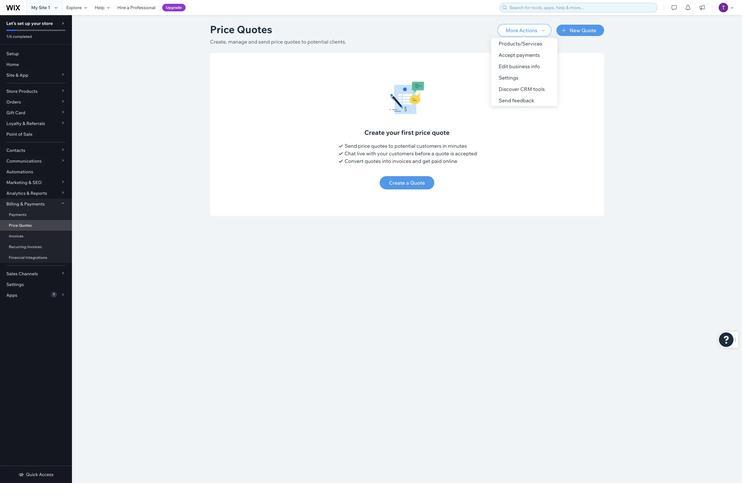 Task type: describe. For each thing, give the bounding box(es) containing it.
send price quotes to potential customers in minutes
[[345, 143, 467, 149]]

point of sale
[[6, 131, 32, 137]]

chat live with your customers before a quote is accepted
[[345, 150, 477, 157]]

before
[[415, 150, 431, 157]]

site & app
[[6, 72, 28, 78]]

& for marketing
[[29, 180, 31, 185]]

let's
[[6, 21, 16, 26]]

payments
[[517, 52, 540, 58]]

send feedback
[[499, 97, 535, 104]]

into
[[382, 158, 391, 164]]

& for billing
[[20, 201, 23, 207]]

upgrade
[[166, 5, 182, 10]]

orders button
[[0, 97, 72, 107]]

gift card
[[6, 110, 25, 116]]

1 horizontal spatial site
[[39, 5, 47, 10]]

first
[[402, 129, 414, 136]]

help
[[95, 5, 104, 10]]

2 vertical spatial quotes
[[365, 158, 381, 164]]

minutes
[[448, 143, 467, 149]]

2 vertical spatial price
[[358, 143, 370, 149]]

quick access
[[26, 472, 54, 478]]

is
[[451, 150, 454, 157]]

my site 1
[[31, 5, 50, 10]]

0 vertical spatial quote
[[432, 129, 450, 136]]

1 vertical spatial quote
[[436, 150, 450, 157]]

Search for tools, apps, help & more... field
[[508, 3, 656, 12]]

price quotes link
[[0, 220, 72, 231]]

communications
[[6, 158, 42, 164]]

set
[[17, 21, 24, 26]]

your for customers
[[378, 150, 388, 157]]

financial integrations link
[[0, 252, 72, 263]]

payments link
[[0, 209, 72, 220]]

automations
[[6, 169, 33, 175]]

and for quotes
[[249, 39, 257, 45]]

upgrade button
[[162, 4, 186, 11]]

invoices inside "link"
[[9, 234, 23, 239]]

more
[[506, 27, 519, 33]]

create for create a quote
[[389, 180, 405, 186]]

billing
[[6, 201, 19, 207]]

loyalty
[[6, 121, 21, 126]]

contacts
[[6, 148, 25, 153]]

settings inside sidebar element
[[6, 282, 24, 287]]

& for analytics
[[27, 190, 30, 196]]

1 vertical spatial a
[[432, 150, 435, 157]]

convert quotes into invoices and get paid online
[[345, 158, 458, 164]]

0 vertical spatial 1
[[48, 5, 50, 10]]

app
[[20, 72, 28, 78]]

tools
[[534, 86, 545, 92]]

automations link
[[0, 166, 72, 177]]

products/services
[[499, 40, 543, 47]]

sales channels
[[6, 271, 38, 277]]

reports
[[31, 190, 47, 196]]

create your first price quote
[[365, 129, 450, 136]]

explore
[[66, 5, 82, 10]]

up
[[25, 21, 30, 26]]

access
[[39, 472, 54, 478]]

invoices link
[[0, 231, 72, 242]]

hire a professional
[[117, 5, 156, 10]]

clients.
[[330, 39, 347, 45]]

price quotes
[[9, 223, 32, 228]]

loyalty & referrals
[[6, 121, 45, 126]]

contacts button
[[0, 145, 72, 156]]

create for create your first price quote
[[365, 129, 385, 136]]

point of sale link
[[0, 129, 72, 140]]

new quote
[[570, 27, 597, 33]]

financial
[[9, 255, 25, 260]]

with
[[366, 150, 377, 157]]

get
[[423, 158, 431, 164]]

live
[[357, 150, 365, 157]]

1 vertical spatial your
[[386, 129, 400, 136]]

settings link
[[0, 279, 72, 290]]

card
[[15, 110, 25, 116]]

price for price quotes create, manage and send price quotes to potential clients.
[[210, 23, 235, 36]]

accepted
[[456, 150, 477, 157]]

completed
[[13, 34, 32, 39]]

price for price quotes
[[9, 223, 18, 228]]

store products button
[[0, 86, 72, 97]]

potential inside the price quotes create, manage and send price quotes to potential clients.
[[308, 39, 329, 45]]

actions
[[520, 27, 538, 33]]

recurring invoices link
[[0, 242, 72, 252]]

create,
[[210, 39, 227, 45]]

sale
[[23, 131, 32, 137]]

1/6 completed
[[6, 34, 32, 39]]

sales channels button
[[0, 269, 72, 279]]

new
[[570, 27, 581, 33]]

apps
[[6, 293, 17, 298]]

edit business info
[[499, 63, 540, 70]]

billing & payments button
[[0, 199, 72, 209]]



Task type: vqa. For each thing, say whether or not it's contained in the screenshot.
customers's "your"
yes



Task type: locate. For each thing, give the bounding box(es) containing it.
invoices
[[9, 234, 23, 239], [27, 245, 42, 249]]

0 horizontal spatial create
[[365, 129, 385, 136]]

1 horizontal spatial a
[[406, 180, 409, 186]]

& right loyalty
[[22, 121, 25, 126]]

store
[[6, 88, 18, 94]]

send
[[499, 97, 512, 104], [345, 143, 357, 149]]

1 vertical spatial send
[[345, 143, 357, 149]]

0 vertical spatial and
[[249, 39, 257, 45]]

help button
[[91, 0, 114, 15]]

1 horizontal spatial settings
[[499, 75, 519, 81]]

quotes for price quotes
[[19, 223, 32, 228]]

home link
[[0, 59, 72, 70]]

0 horizontal spatial quote
[[410, 180, 425, 186]]

customers up invoices
[[389, 150, 414, 157]]

price inside the price quotes create, manage and send price quotes to potential clients.
[[210, 23, 235, 36]]

to inside the price quotes create, manage and send price quotes to potential clients.
[[302, 39, 307, 45]]

convert
[[345, 158, 364, 164]]

0 horizontal spatial send
[[345, 143, 357, 149]]

1 vertical spatial price
[[9, 223, 18, 228]]

a for professional
[[127, 5, 129, 10]]

0 horizontal spatial price
[[9, 223, 18, 228]]

analytics & reports
[[6, 190, 47, 196]]

0 vertical spatial create
[[365, 129, 385, 136]]

referrals
[[26, 121, 45, 126]]

settings inside list box
[[499, 75, 519, 81]]

integrations
[[26, 255, 47, 260]]

2 vertical spatial your
[[378, 150, 388, 157]]

0 vertical spatial price
[[271, 39, 283, 45]]

your left 'first'
[[386, 129, 400, 136]]

0 horizontal spatial site
[[6, 72, 15, 78]]

setup
[[6, 51, 19, 57]]

more actions
[[506, 27, 538, 33]]

1 horizontal spatial 1
[[53, 293, 55, 297]]

hire
[[117, 5, 126, 10]]

price inside sidebar element
[[9, 223, 18, 228]]

1 vertical spatial invoices
[[27, 245, 42, 249]]

a inside button
[[406, 180, 409, 186]]

0 horizontal spatial a
[[127, 5, 129, 10]]

quotes down the payments link
[[19, 223, 32, 228]]

0 vertical spatial send
[[499, 97, 512, 104]]

0 vertical spatial invoices
[[9, 234, 23, 239]]

1 horizontal spatial invoices
[[27, 245, 42, 249]]

payments down analytics & reports dropdown button on the left top
[[24, 201, 45, 207]]

quote down get
[[410, 180, 425, 186]]

marketing & seo
[[6, 180, 42, 185]]

to
[[302, 39, 307, 45], [389, 143, 394, 149]]

1 horizontal spatial price
[[210, 23, 235, 36]]

price
[[210, 23, 235, 36], [9, 223, 18, 228]]

1 inside sidebar element
[[53, 293, 55, 297]]

quote up in
[[432, 129, 450, 136]]

accept
[[499, 52, 516, 58]]

0 vertical spatial quotes
[[284, 39, 301, 45]]

customers up before
[[417, 143, 442, 149]]

price right 'first'
[[416, 129, 431, 136]]

invoices down the invoices "link"
[[27, 245, 42, 249]]

1 horizontal spatial and
[[413, 158, 422, 164]]

& inside "dropdown button"
[[16, 72, 19, 78]]

loyalty & referrals button
[[0, 118, 72, 129]]

1 horizontal spatial potential
[[395, 143, 416, 149]]

your for store
[[31, 21, 41, 26]]

site down home
[[6, 72, 15, 78]]

&
[[16, 72, 19, 78], [22, 121, 25, 126], [29, 180, 31, 185], [27, 190, 30, 196], [20, 201, 23, 207]]

& for loyalty
[[22, 121, 25, 126]]

site
[[39, 5, 47, 10], [6, 72, 15, 78]]

new quote button
[[557, 25, 605, 36]]

0 horizontal spatial settings
[[6, 282, 24, 287]]

0 horizontal spatial 1
[[48, 5, 50, 10]]

0 vertical spatial quotes
[[237, 23, 272, 36]]

1 right my
[[48, 5, 50, 10]]

1 vertical spatial settings
[[6, 282, 24, 287]]

& left seo
[[29, 180, 31, 185]]

and inside the price quotes create, manage and send price quotes to potential clients.
[[249, 39, 257, 45]]

invoices up recurring
[[9, 234, 23, 239]]

1 horizontal spatial create
[[389, 180, 405, 186]]

& left app
[[16, 72, 19, 78]]

your right the up
[[31, 21, 41, 26]]

0 horizontal spatial price
[[271, 39, 283, 45]]

0 horizontal spatial quotes
[[19, 223, 32, 228]]

quotes inside sidebar element
[[19, 223, 32, 228]]

and for quotes
[[413, 158, 422, 164]]

create
[[365, 129, 385, 136], [389, 180, 405, 186]]

edit
[[499, 63, 509, 70]]

quick
[[26, 472, 38, 478]]

price up create,
[[210, 23, 235, 36]]

quote right new
[[582, 27, 597, 33]]

setup link
[[0, 48, 72, 59]]

quote down in
[[436, 150, 450, 157]]

create a quote button
[[380, 176, 435, 190]]

send
[[259, 39, 270, 45]]

my
[[31, 5, 38, 10]]

in
[[443, 143, 447, 149]]

a down invoices
[[406, 180, 409, 186]]

settings up discover
[[499, 75, 519, 81]]

quotes up with
[[371, 143, 388, 149]]

hire a professional link
[[114, 0, 159, 15]]

store
[[42, 21, 53, 26]]

price up live
[[358, 143, 370, 149]]

1 horizontal spatial send
[[499, 97, 512, 104]]

1 horizontal spatial to
[[389, 143, 394, 149]]

let's set up your store
[[6, 21, 53, 26]]

1 vertical spatial to
[[389, 143, 394, 149]]

0 vertical spatial potential
[[308, 39, 329, 45]]

& inside 'dropdown button'
[[20, 201, 23, 207]]

2 horizontal spatial price
[[416, 129, 431, 136]]

settings
[[499, 75, 519, 81], [6, 282, 24, 287]]

list box
[[492, 38, 558, 106]]

& for site
[[16, 72, 19, 78]]

& right billing
[[20, 201, 23, 207]]

more actions button
[[499, 25, 551, 36]]

price right send
[[271, 39, 283, 45]]

price
[[271, 39, 283, 45], [416, 129, 431, 136], [358, 143, 370, 149]]

a right hire
[[127, 5, 129, 10]]

products
[[19, 88, 38, 94]]

1 horizontal spatial customers
[[417, 143, 442, 149]]

0 vertical spatial your
[[31, 21, 41, 26]]

send inside list box
[[499, 97, 512, 104]]

list box containing products/services
[[492, 38, 558, 106]]

0 vertical spatial site
[[39, 5, 47, 10]]

price down billing
[[9, 223, 18, 228]]

0 vertical spatial a
[[127, 5, 129, 10]]

your inside sidebar element
[[31, 21, 41, 26]]

& left reports
[[27, 190, 30, 196]]

site right my
[[39, 5, 47, 10]]

quick access button
[[18, 472, 54, 478]]

1/6
[[6, 34, 12, 39]]

site & app button
[[0, 70, 72, 81]]

0 horizontal spatial customers
[[389, 150, 414, 157]]

1 horizontal spatial quotes
[[237, 23, 272, 36]]

1 vertical spatial price
[[416, 129, 431, 136]]

1 vertical spatial payments
[[9, 212, 27, 217]]

send down discover
[[499, 97, 512, 104]]

payments up price quotes
[[9, 212, 27, 217]]

manage
[[228, 39, 247, 45]]

1 vertical spatial 1
[[53, 293, 55, 297]]

0 vertical spatial customers
[[417, 143, 442, 149]]

invoices
[[393, 158, 412, 164]]

create a quote
[[389, 180, 425, 186]]

a for quote
[[406, 180, 409, 186]]

sales
[[6, 271, 18, 277]]

quote
[[582, 27, 597, 33], [410, 180, 425, 186]]

feedback
[[513, 97, 535, 104]]

0 vertical spatial to
[[302, 39, 307, 45]]

1 vertical spatial and
[[413, 158, 422, 164]]

1 down settings link
[[53, 293, 55, 297]]

channels
[[19, 271, 38, 277]]

0 horizontal spatial to
[[302, 39, 307, 45]]

discover crm tools
[[499, 86, 545, 92]]

quotes up send
[[237, 23, 272, 36]]

price inside the price quotes create, manage and send price quotes to potential clients.
[[271, 39, 283, 45]]

customers
[[417, 143, 442, 149], [389, 150, 414, 157]]

0 vertical spatial quote
[[582, 27, 597, 33]]

0 vertical spatial price
[[210, 23, 235, 36]]

settings down sales
[[6, 282, 24, 287]]

1 vertical spatial quotes
[[19, 223, 32, 228]]

0 horizontal spatial invoices
[[9, 234, 23, 239]]

home
[[6, 62, 19, 67]]

paid
[[432, 158, 442, 164]]

quotes inside the price quotes create, manage and send price quotes to potential clients.
[[284, 39, 301, 45]]

quotes inside the price quotes create, manage and send price quotes to potential clients.
[[237, 23, 272, 36]]

professional
[[130, 5, 156, 10]]

send for send feedback
[[499, 97, 512, 104]]

quotes for price quotes create, manage and send price quotes to potential clients.
[[237, 23, 272, 36]]

potential up chat live with your customers before a quote is accepted
[[395, 143, 416, 149]]

create up with
[[365, 129, 385, 136]]

a up paid
[[432, 150, 435, 157]]

0 vertical spatial payments
[[24, 201, 45, 207]]

potential left clients.
[[308, 39, 329, 45]]

accept payments
[[499, 52, 540, 58]]

communications button
[[0, 156, 72, 166]]

1 horizontal spatial price
[[358, 143, 370, 149]]

info
[[532, 63, 540, 70]]

quote
[[432, 129, 450, 136], [436, 150, 450, 157]]

1 vertical spatial quotes
[[371, 143, 388, 149]]

send for send price quotes to potential customers in minutes
[[345, 143, 357, 149]]

and left send
[[249, 39, 257, 45]]

business
[[510, 63, 530, 70]]

sidebar element
[[0, 15, 72, 483]]

payments
[[24, 201, 45, 207], [9, 212, 27, 217]]

payments inside billing & payments 'dropdown button'
[[24, 201, 45, 207]]

quotes
[[284, 39, 301, 45], [371, 143, 388, 149], [365, 158, 381, 164]]

create inside button
[[389, 180, 405, 186]]

analytics
[[6, 190, 26, 196]]

send up chat
[[345, 143, 357, 149]]

0 horizontal spatial potential
[[308, 39, 329, 45]]

chat
[[345, 150, 356, 157]]

your up the into
[[378, 150, 388, 157]]

1 vertical spatial create
[[389, 180, 405, 186]]

and left get
[[413, 158, 422, 164]]

recurring invoices
[[9, 245, 42, 249]]

quotes down with
[[365, 158, 381, 164]]

1 horizontal spatial quote
[[582, 27, 597, 33]]

store products
[[6, 88, 38, 94]]

2 horizontal spatial a
[[432, 150, 435, 157]]

create down convert quotes into invoices and get paid online
[[389, 180, 405, 186]]

1 vertical spatial site
[[6, 72, 15, 78]]

recurring
[[9, 245, 26, 249]]

online
[[443, 158, 458, 164]]

1 vertical spatial quote
[[410, 180, 425, 186]]

0 vertical spatial settings
[[499, 75, 519, 81]]

2 vertical spatial a
[[406, 180, 409, 186]]

crm
[[521, 86, 533, 92]]

site inside site & app "dropdown button"
[[6, 72, 15, 78]]

billing & payments
[[6, 201, 45, 207]]

1 vertical spatial potential
[[395, 143, 416, 149]]

discover
[[499, 86, 520, 92]]

1 vertical spatial customers
[[389, 150, 414, 157]]

0 horizontal spatial and
[[249, 39, 257, 45]]

quotes right send
[[284, 39, 301, 45]]



